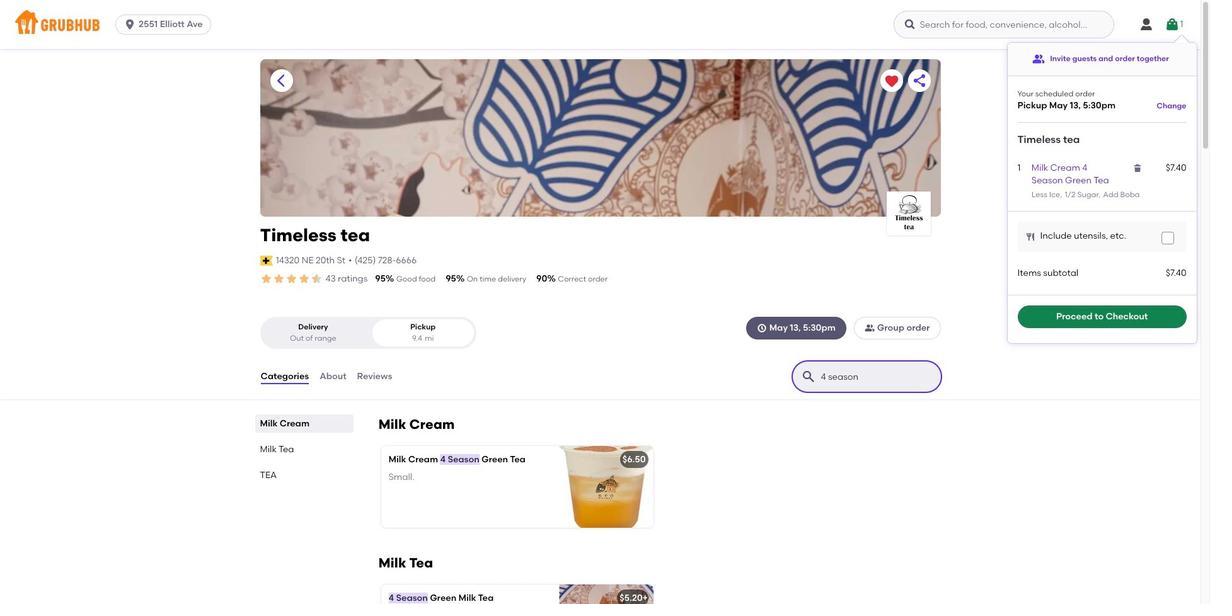 Task type: describe. For each thing, give the bounding box(es) containing it.
svg image inside main navigation navigation
[[124, 18, 136, 31]]

Search for food, convenience, alcohol... search field
[[894, 11, 1115, 38]]

main navigation navigation
[[0, 0, 1201, 49]]

0 horizontal spatial people icon image
[[865, 323, 875, 334]]

Search Timeless tea search field
[[820, 371, 916, 383]]

milk cream 4 season green tea image
[[559, 446, 653, 528]]

share icon image
[[912, 73, 927, 88]]

4 season green milk tea image
[[559, 585, 653, 604]]



Task type: vqa. For each thing, say whether or not it's contained in the screenshot.
butter.
no



Task type: locate. For each thing, give the bounding box(es) containing it.
timeless tea logo image
[[886, 192, 931, 236]]

1 horizontal spatial people icon image
[[1032, 53, 1045, 66]]

tooltip
[[1007, 35, 1196, 343]]

subscription pass image
[[260, 256, 273, 266]]

0 vertical spatial people icon image
[[1032, 53, 1045, 66]]

star icon image
[[260, 273, 273, 285], [273, 273, 285, 285], [285, 273, 298, 285], [298, 273, 310, 285], [310, 273, 323, 285], [310, 273, 323, 285]]

people icon image
[[1032, 53, 1045, 66], [865, 323, 875, 334]]

1 vertical spatial people icon image
[[865, 323, 875, 334]]

svg image
[[1139, 17, 1154, 32], [1165, 17, 1180, 32], [904, 18, 917, 31], [757, 323, 767, 334]]

people icon image down search for food, convenience, alcohol... "search field"
[[1032, 53, 1045, 66]]

people icon image up search timeless tea search field
[[865, 323, 875, 334]]

caret left icon image
[[274, 73, 289, 88]]

search icon image
[[801, 369, 816, 384]]

option group
[[260, 317, 476, 349]]

svg image
[[124, 18, 136, 31], [1132, 163, 1142, 173], [1025, 232, 1035, 242], [1164, 234, 1171, 242]]



